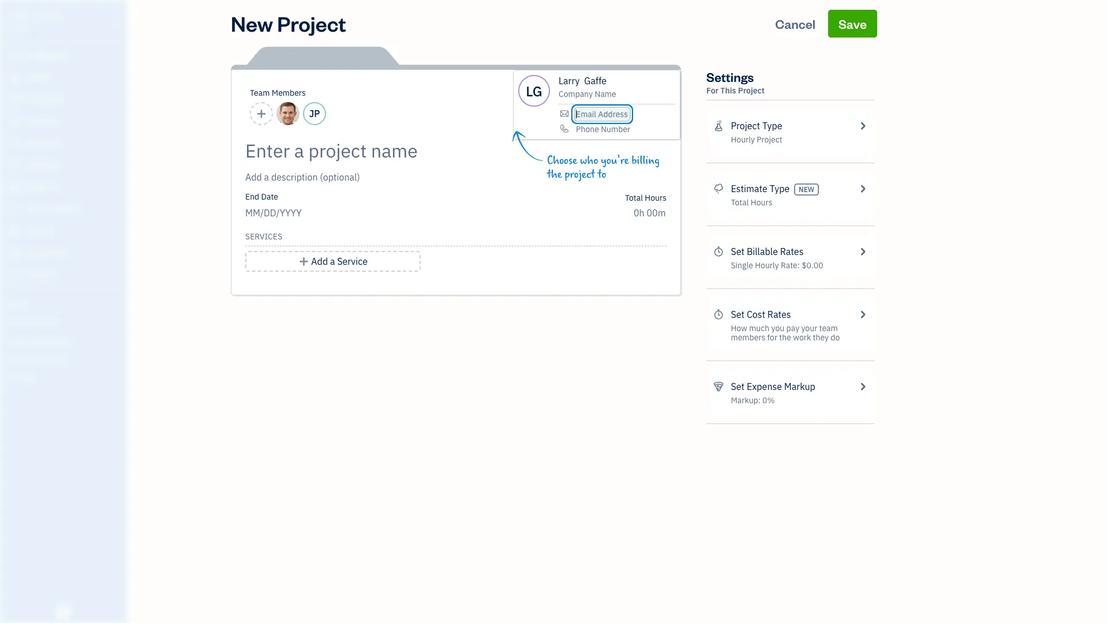 Task type: describe. For each thing, give the bounding box(es) containing it.
client image
[[8, 72, 21, 84]]

for
[[768, 333, 778, 343]]

choose
[[547, 154, 578, 167]]

you're
[[601, 154, 629, 167]]

cancel
[[775, 16, 816, 32]]

work
[[793, 333, 811, 343]]

estimates image
[[714, 182, 724, 196]]

timer image
[[8, 204, 21, 215]]

report image
[[8, 270, 21, 281]]

phone image
[[559, 124, 570, 133]]

timetracking image for set billable rates
[[714, 245, 724, 259]]

First Name text field
[[559, 75, 580, 87]]

hourly project
[[731, 135, 783, 145]]

$0.00
[[802, 260, 824, 271]]

markup
[[784, 381, 816, 393]]

members
[[731, 333, 766, 343]]

markup: 0%
[[731, 395, 775, 406]]

who
[[580, 154, 598, 167]]

0 horizontal spatial total hours
[[625, 193, 667, 203]]

freshbooks image
[[54, 605, 73, 619]]

set for set expense markup
[[731, 381, 745, 393]]

expenses image
[[714, 380, 724, 394]]

plus image
[[299, 255, 309, 268]]

End date in  format text field
[[245, 207, 386, 219]]

:
[[798, 260, 800, 271]]

cancel button
[[765, 10, 826, 38]]

Hourly Budget text field
[[634, 207, 667, 219]]

billing
[[632, 154, 660, 167]]

estimate image
[[8, 94, 21, 106]]

service
[[337, 256, 368, 267]]

1 horizontal spatial hourly
[[755, 260, 779, 271]]

team
[[820, 323, 838, 334]]

set for set cost rates
[[731, 309, 745, 320]]

the inside choose who you're billing the project to
[[547, 168, 562, 181]]

choose who you're billing the project to
[[547, 154, 660, 181]]

turtle inc owner
[[9, 10, 61, 32]]

set cost rates
[[731, 309, 791, 320]]

0 horizontal spatial hourly
[[731, 135, 755, 145]]

envelope image
[[559, 109, 570, 118]]

set for set billable rates
[[731, 246, 745, 257]]

main element
[[0, 0, 156, 623]]

1 horizontal spatial total
[[731, 197, 749, 208]]

0 horizontal spatial hours
[[645, 193, 667, 203]]

pay
[[787, 323, 800, 334]]

type for estimate type
[[770, 183, 790, 195]]

the inside how much you pay your team members for the work they do
[[780, 333, 791, 343]]

inc
[[44, 10, 61, 22]]

add a service
[[311, 256, 368, 267]]

projects image
[[714, 119, 724, 133]]

do
[[831, 333, 840, 343]]

team
[[250, 88, 270, 98]]

project image
[[8, 182, 21, 193]]

project
[[565, 168, 595, 181]]

your
[[802, 323, 818, 334]]

add a service button
[[245, 251, 421, 272]]

items and services image
[[9, 336, 124, 345]]

invoice image
[[8, 116, 21, 128]]

type for project type
[[763, 120, 783, 132]]

how much you pay your team members for the work they do
[[731, 323, 840, 343]]

set billable rates
[[731, 246, 804, 257]]

set expense markup
[[731, 381, 816, 393]]

they
[[813, 333, 829, 343]]

bank connections image
[[9, 354, 124, 364]]

estimate
[[731, 183, 768, 195]]

chevronright image for set expense markup
[[858, 380, 868, 394]]



Task type: vqa. For each thing, say whether or not it's contained in the screenshot.
first Advanced Payments from the right
no



Task type: locate. For each thing, give the bounding box(es) containing it.
type up hourly project
[[763, 120, 783, 132]]

save button
[[828, 10, 878, 38]]

3 set from the top
[[731, 381, 745, 393]]

services
[[245, 231, 282, 242]]

for
[[707, 85, 719, 96]]

end date
[[245, 192, 278, 202]]

rates up rate
[[780, 246, 804, 257]]

markup:
[[731, 395, 761, 406]]

money image
[[8, 226, 21, 237]]

single
[[731, 260, 753, 271]]

total hours down estimate
[[731, 197, 773, 208]]

type left "new"
[[770, 183, 790, 195]]

type
[[763, 120, 783, 132], [770, 183, 790, 195]]

2 timetracking image from the top
[[714, 308, 724, 322]]

total
[[625, 193, 643, 203], [731, 197, 749, 208]]

the down choose
[[547, 168, 562, 181]]

apps image
[[9, 299, 124, 308]]

date
[[261, 192, 278, 202]]

new
[[231, 10, 273, 37]]

set
[[731, 246, 745, 257], [731, 309, 745, 320], [731, 381, 745, 393]]

how
[[731, 323, 748, 334]]

rates for set cost rates
[[768, 309, 791, 320]]

chevronright image for set billable rates
[[858, 245, 868, 259]]

2 set from the top
[[731, 309, 745, 320]]

0 vertical spatial the
[[547, 168, 562, 181]]

1 vertical spatial timetracking image
[[714, 308, 724, 322]]

the right for
[[780, 333, 791, 343]]

estimate type
[[731, 183, 790, 195]]

1 timetracking image from the top
[[714, 245, 724, 259]]

0 vertical spatial chevronright image
[[858, 119, 868, 133]]

1 vertical spatial rates
[[768, 309, 791, 320]]

chevronright image for project type
[[858, 119, 868, 133]]

new project
[[231, 10, 346, 37]]

1 horizontal spatial hours
[[751, 197, 773, 208]]

hours up "hourly budget" text field
[[645, 193, 667, 203]]

project inside the settings for this project
[[738, 85, 765, 96]]

settings for this project
[[707, 69, 765, 96]]

turtle
[[9, 10, 42, 22]]

this
[[721, 85, 736, 96]]

hourly
[[731, 135, 755, 145], [755, 260, 779, 271]]

0 horizontal spatial total
[[625, 193, 643, 203]]

0 vertical spatial rates
[[780, 246, 804, 257]]

hours
[[645, 193, 667, 203], [751, 197, 773, 208]]

timetracking image left cost
[[714, 308, 724, 322]]

Last Name text field
[[584, 75, 608, 87]]

1 vertical spatial chevronright image
[[858, 182, 868, 196]]

1 vertical spatial chevronright image
[[858, 308, 868, 322]]

total down estimate
[[731, 197, 749, 208]]

dashboard image
[[8, 50, 21, 62]]

add
[[311, 256, 328, 267]]

chevronright image
[[858, 119, 868, 133], [858, 182, 868, 196]]

0 vertical spatial set
[[731, 246, 745, 257]]

a
[[330, 256, 335, 267]]

0 horizontal spatial the
[[547, 168, 562, 181]]

1 vertical spatial type
[[770, 183, 790, 195]]

timetracking image for set cost rates
[[714, 308, 724, 322]]

chevronright image for estimate type
[[858, 182, 868, 196]]

Email Address text field
[[576, 109, 629, 120]]

0%
[[763, 395, 775, 406]]

1 vertical spatial set
[[731, 309, 745, 320]]

0 vertical spatial chevronright image
[[858, 245, 868, 259]]

total hours
[[625, 193, 667, 203], [731, 197, 773, 208]]

payment image
[[8, 138, 21, 150]]

2 vertical spatial chevronright image
[[858, 380, 868, 394]]

owner
[[9, 23, 31, 32]]

1 vertical spatial hourly
[[755, 260, 779, 271]]

2 chevronright image from the top
[[858, 182, 868, 196]]

3 chevronright image from the top
[[858, 380, 868, 394]]

Phone Number text field
[[576, 124, 631, 135]]

cost
[[747, 309, 766, 320]]

set up how
[[731, 309, 745, 320]]

total hours up "hourly budget" text field
[[625, 193, 667, 203]]

1 set from the top
[[731, 246, 745, 257]]

to
[[598, 168, 607, 181]]

save
[[839, 16, 867, 32]]

single hourly rate : $0.00
[[731, 260, 824, 271]]

team members image
[[9, 318, 124, 327]]

1 chevronright image from the top
[[858, 119, 868, 133]]

expense
[[747, 381, 782, 393]]

project
[[277, 10, 346, 37], [738, 85, 765, 96], [731, 120, 760, 132], [757, 135, 783, 145]]

0 vertical spatial hourly
[[731, 135, 755, 145]]

1 horizontal spatial the
[[780, 333, 791, 343]]

settings image
[[9, 373, 124, 382]]

1 horizontal spatial total hours
[[731, 197, 773, 208]]

rates for set billable rates
[[780, 246, 804, 257]]

2 chevronright image from the top
[[858, 308, 868, 322]]

the
[[547, 168, 562, 181], [780, 333, 791, 343]]

0 vertical spatial type
[[763, 120, 783, 132]]

rates
[[780, 246, 804, 257], [768, 309, 791, 320]]

new
[[799, 185, 815, 194]]

hourly down project type on the right top of page
[[731, 135, 755, 145]]

chart image
[[8, 248, 21, 259]]

billable
[[747, 246, 778, 257]]

set up markup:
[[731, 381, 745, 393]]

1 vertical spatial the
[[780, 333, 791, 343]]

total up "hourly budget" text field
[[625, 193, 643, 203]]

hours down estimate type
[[751, 197, 773, 208]]

lg
[[526, 82, 542, 100]]

2 vertical spatial set
[[731, 381, 745, 393]]

timetracking image
[[714, 245, 724, 259], [714, 308, 724, 322]]

team members
[[250, 88, 306, 98]]

rate
[[781, 260, 798, 271]]

1 chevronright image from the top
[[858, 245, 868, 259]]

chevronright image
[[858, 245, 868, 259], [858, 308, 868, 322], [858, 380, 868, 394]]

timetracking image left billable
[[714, 245, 724, 259]]

expense image
[[8, 160, 21, 171]]

much
[[749, 323, 770, 334]]

set up single
[[731, 246, 745, 257]]

members
[[272, 88, 306, 98]]

you
[[772, 323, 785, 334]]

end
[[245, 192, 259, 202]]

jp
[[309, 108, 320, 120]]

settings
[[707, 69, 754, 85]]

Project Name text field
[[245, 139, 563, 162]]

0 vertical spatial timetracking image
[[714, 245, 724, 259]]

project type
[[731, 120, 783, 132]]

hourly down set billable rates
[[755, 260, 779, 271]]

Company Name text field
[[559, 89, 617, 99]]

chevronright image for set cost rates
[[858, 308, 868, 322]]

Project Description text field
[[245, 170, 563, 184]]

rates up you
[[768, 309, 791, 320]]

add team member image
[[256, 107, 267, 121]]



